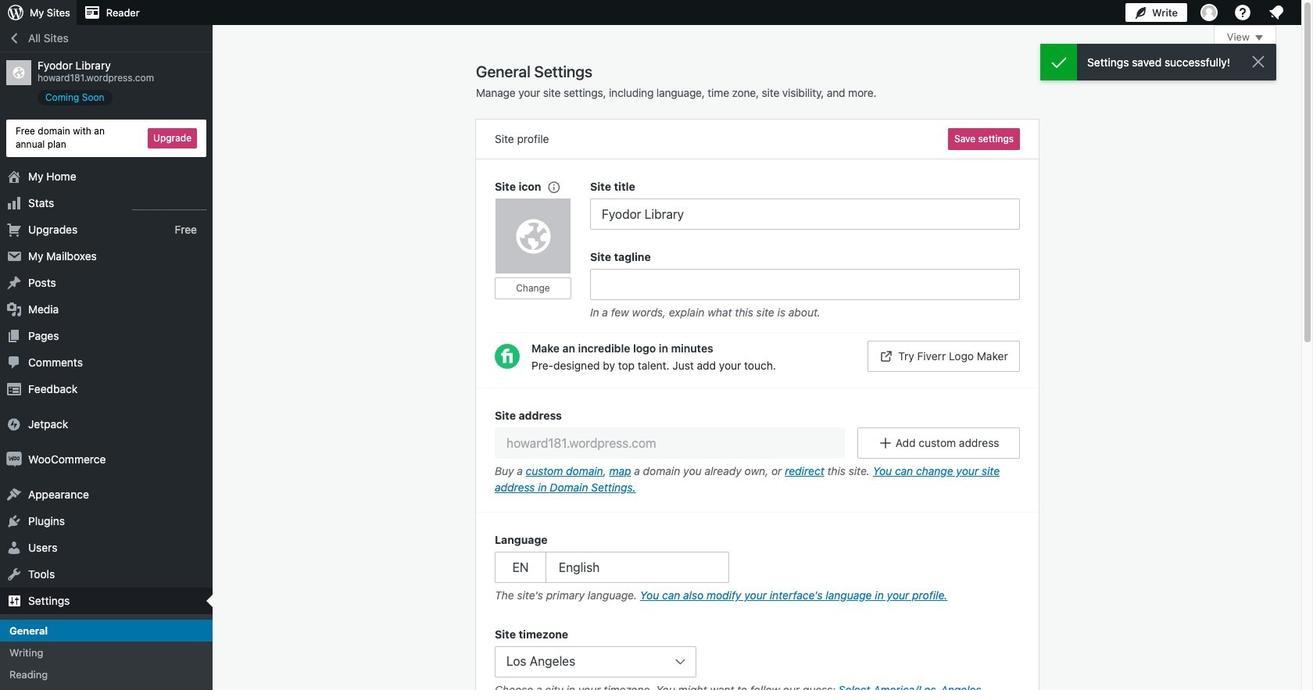 Task type: vqa. For each thing, say whether or not it's contained in the screenshot.
My shopping cart IMAGE at right top
no



Task type: describe. For each thing, give the bounding box(es) containing it.
my profile image
[[1201, 4, 1218, 21]]

help image
[[1234, 3, 1252, 22]]

2 img image from the top
[[6, 452, 22, 467]]

1 img image from the top
[[6, 416, 22, 432]]

fiverr small logo image
[[495, 344, 520, 369]]

closed image
[[1256, 35, 1263, 41]]

dismiss image
[[1249, 52, 1268, 71]]



Task type: locate. For each thing, give the bounding box(es) containing it.
main content
[[476, 25, 1277, 690]]

group
[[495, 178, 590, 324], [590, 178, 1020, 230], [590, 249, 1020, 324], [476, 388, 1039, 513], [495, 532, 1020, 607], [495, 626, 1020, 690]]

None text field
[[495, 428, 845, 459]]

0 vertical spatial img image
[[6, 416, 22, 432]]

img image
[[6, 416, 22, 432], [6, 452, 22, 467]]

None text field
[[590, 199, 1020, 230], [590, 269, 1020, 300], [590, 199, 1020, 230], [590, 269, 1020, 300]]

more information image
[[546, 179, 560, 193]]

manage your notifications image
[[1267, 3, 1286, 22]]

notice status
[[1041, 44, 1277, 81]]

1 vertical spatial img image
[[6, 452, 22, 467]]

highest hourly views 0 image
[[132, 200, 206, 210]]



